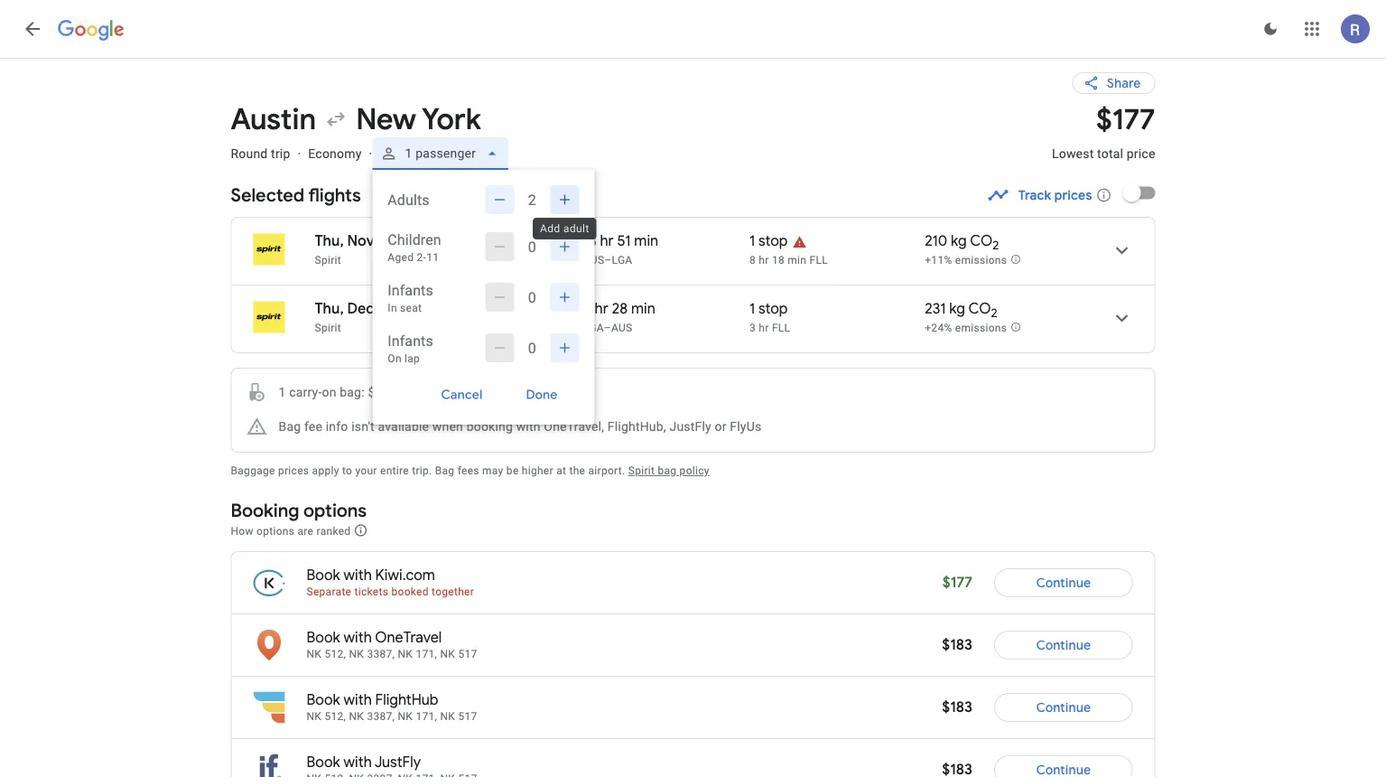 Task type: vqa. For each thing, say whether or not it's contained in the screenshot.
'building' on the top left of page
no



Task type: locate. For each thing, give the bounding box(es) containing it.
continue button for book with onetravel
[[995, 623, 1134, 667]]

1 vertical spatial continue button
[[995, 623, 1134, 667]]

justfly left the or
[[670, 419, 712, 434]]

with inside book with kiwi.com separate tickets booked together
[[344, 566, 372, 585]]

prices left apply at the left bottom
[[278, 464, 309, 477]]

0 vertical spatial emissions
[[956, 254, 1008, 266]]

2 stop from the top
[[759, 300, 788, 318]]

thu, left nov
[[315, 232, 344, 250]]

1 vertical spatial fll
[[772, 322, 791, 334]]

2 thu, from the top
[[315, 300, 344, 318]]

book for book with flighthub
[[307, 691, 340, 709]]

prices for track
[[1055, 187, 1093, 203]]

2 3387, from the top
[[367, 710, 395, 723]]

aus
[[584, 254, 605, 267], [612, 322, 633, 334]]

3387, inside the book with onetravel nk 512, nk 3387, nk 171, nk 517
[[367, 648, 395, 660]]

main content
[[231, 58, 1156, 777]]

1 left "carry-"
[[279, 384, 286, 399]]

0 vertical spatial aus
[[584, 254, 605, 267]]

0 right 2:46 pm at top left
[[528, 289, 537, 306]]

3387, down onetravel
[[367, 648, 395, 660]]

book inside book with kiwi.com separate tickets booked together
[[307, 566, 340, 585]]

emissions down 210 kg co 2
[[956, 254, 1008, 266]]

thu, dec 7
[[315, 300, 386, 318]]

210
[[925, 232, 948, 250]]

co inside the 231 kg co 2
[[969, 300, 992, 318]]

0 vertical spatial spirit
[[315, 254, 342, 267]]

bag
[[279, 419, 301, 434], [435, 464, 455, 477]]

$183 for flighthub
[[943, 698, 973, 717]]

183 us dollars text field for onetravel
[[943, 636, 973, 654]]

fees
[[458, 464, 480, 477]]

$177 inside $177 lowest total price
[[1097, 101, 1156, 138]]

3 continue from the top
[[1037, 699, 1092, 716]]

1 infants from the top
[[388, 281, 434, 299]]

thu, left dec
[[315, 300, 344, 318]]

0 vertical spatial am
[[519, 232, 542, 250]]

hr
[[600, 232, 614, 250], [759, 254, 769, 267], [595, 300, 609, 318], [759, 322, 769, 334]]

1 horizontal spatial $177
[[1097, 101, 1156, 138]]

0 vertical spatial 183 us dollars text field
[[943, 636, 973, 654]]

512,
[[325, 648, 346, 660], [325, 710, 346, 723]]

1 vertical spatial 3387,
[[367, 710, 395, 723]]

512, for book with flighthub
[[325, 710, 346, 723]]

fll inside layover (1 of 1) is a 8 hr 18 min overnight layover at fort lauderdale-hollywood international airport in fort lauderdale. element
[[810, 254, 828, 267]]

kg inside the 231 kg co 2
[[950, 300, 966, 318]]

6:09 pm
[[413, 232, 468, 250]]

0 vertical spatial 171,
[[416, 648, 438, 660]]

flighthub
[[376, 691, 439, 709]]

kg up +24% emissions
[[950, 300, 966, 318]]

with for flighthub
[[344, 691, 372, 709]]

–
[[605, 254, 612, 267], [604, 322, 612, 334]]

with inside book with flighthub nk 512, nk 3387, nk 171, nk 517
[[344, 691, 372, 709]]

3387, for flighthub
[[367, 710, 395, 723]]

183 us dollars text field for flighthub
[[943, 698, 973, 717]]

fll right 18 at the right of page
[[810, 254, 828, 267]]

stop inside 1 stop 3 hr fll
[[759, 300, 788, 318]]

171, down flighthub
[[416, 710, 438, 723]]

1 down new york
[[405, 146, 412, 161]]

aus down 13
[[584, 254, 605, 267]]

1 vertical spatial min
[[788, 254, 807, 267]]

0 vertical spatial pm
[[447, 232, 468, 250]]

new
[[356, 101, 416, 138]]

1 vertical spatial infants
[[388, 332, 434, 349]]

0 vertical spatial co
[[971, 232, 993, 250]]

 image right the trip
[[298, 146, 301, 161]]

Departure time: 6:18 AM. text field
[[403, 300, 456, 318]]

learn more about booking options image
[[354, 523, 368, 538]]

lga inside 13 hr 51 min aus – lga
[[612, 254, 633, 267]]

13 hr 51 min aus – lga
[[584, 232, 659, 267]]

1 512, from the top
[[325, 648, 346, 660]]

1 stop flight. element
[[750, 232, 788, 253], [750, 300, 788, 321]]

0 horizontal spatial $177
[[943, 573, 973, 592]]

1 thu, from the top
[[315, 232, 344, 250]]

0 for infants on lap
[[528, 339, 537, 356]]

flight numbers nk 512, nk 3387, nk 171, nk 517 text field for flighthub
[[307, 710, 478, 723]]

hr inside 9 hr 28 min lga – aus
[[595, 300, 609, 318]]

co up +24% emissions
[[969, 300, 992, 318]]

lga
[[612, 254, 633, 267], [584, 322, 604, 334]]

0 horizontal spatial justfly
[[375, 753, 421, 772]]

1 vertical spatial 512,
[[325, 710, 346, 723]]

1 vertical spatial  image
[[393, 300, 396, 318]]

stop down 18 at the right of page
[[759, 300, 788, 318]]

1 continue from the top
[[1037, 575, 1092, 591]]

flight details. return flight on thursday, december 7. leaves laguardia airport at 6:18 am on thursday, december 7 and arrives at austin-bergstrom international airport at 2:46 pm on thursday, december 7. image
[[1101, 296, 1144, 340]]

bag left fee
[[279, 419, 301, 434]]

1 stop flight. element up 3
[[750, 300, 788, 321]]

 image inside "departing flight on thursday, november 30. leaves austin-bergstrom international airport at 6:09 pm on thursday, november 30 and arrives at laguardia airport at 9:00 am on friday, december 1." element
[[403, 232, 406, 250]]

emissions down the 231 kg co 2
[[956, 321, 1008, 334]]

lap
[[405, 352, 420, 365]]

learn more about tracked prices image
[[1096, 187, 1113, 203]]

183 US dollars text field
[[943, 636, 973, 654], [943, 698, 973, 717]]

children
[[388, 231, 442, 248]]

cancel button
[[420, 380, 505, 409]]

fll inside 1 stop 3 hr fll
[[772, 322, 791, 334]]

2 $183 from the top
[[943, 698, 973, 717]]

done button
[[505, 380, 579, 409]]

kg for 231
[[950, 300, 966, 318]]

Departure time: 6:09 PM. text field
[[413, 232, 468, 250]]

justfly
[[670, 419, 712, 434], [375, 753, 421, 772]]

book
[[307, 566, 340, 585], [307, 628, 340, 647], [307, 691, 340, 709], [307, 753, 340, 772]]

1 vertical spatial emissions
[[956, 321, 1008, 334]]

Flight numbers NK 512, NK 3387, NK 171, NK 517 text field
[[307, 648, 478, 660], [307, 710, 478, 723]]

min right 51
[[635, 232, 659, 250]]

spirit down thu, dec 7
[[315, 322, 342, 334]]

1 vertical spatial stop
[[759, 300, 788, 318]]

1 vertical spatial aus
[[612, 322, 633, 334]]

higher
[[522, 464, 554, 477]]

1 horizontal spatial  image
[[403, 232, 406, 250]]

pm right 2:46 on the left top of page
[[504, 300, 526, 318]]

0 horizontal spatial pm
[[447, 232, 468, 250]]

 image
[[403, 232, 406, 250], [393, 300, 396, 318]]

1 vertical spatial 171,
[[416, 710, 438, 723]]

pm right 6:09 on the top of page
[[447, 232, 468, 250]]

book for book with kiwi.com
[[307, 566, 340, 585]]

1 emissions from the top
[[956, 254, 1008, 266]]

1 book from the top
[[307, 566, 340, 585]]

pm
[[447, 232, 468, 250], [504, 300, 526, 318]]

the
[[570, 464, 586, 477]]

infants up seat
[[388, 281, 434, 299]]

1 horizontal spatial aus
[[612, 322, 633, 334]]

book with onetravel nk 512, nk 3387, nk 171, nk 517
[[307, 628, 478, 660]]

list containing thu, nov 30
[[232, 218, 1155, 352]]

with down tickets
[[344, 628, 372, 647]]

1 horizontal spatial am
[[519, 232, 542, 250]]

$177
[[1097, 101, 1156, 138], [943, 573, 973, 592]]

co for 210 kg co
[[971, 232, 993, 250]]

0 vertical spatial flight numbers nk 512, nk 3387, nk 171, nk 517 text field
[[307, 648, 478, 660]]

am right 9:00
[[519, 232, 542, 250]]

1 vertical spatial 183 us dollars text field
[[943, 698, 973, 717]]

171, down onetravel
[[416, 648, 438, 660]]

0 horizontal spatial bag
[[279, 419, 301, 434]]

bag right trip.
[[435, 464, 455, 477]]

3387, for onetravel
[[367, 648, 395, 660]]

1 0 from the top
[[528, 238, 537, 255]]

2 up +24% emissions
[[992, 305, 998, 320]]

0 vertical spatial thu,
[[315, 232, 344, 250]]

171, inside the book with onetravel nk 512, nk 3387, nk 171, nk 517
[[416, 648, 438, 660]]

2 continue button from the top
[[995, 623, 1134, 667]]

3 continue button from the top
[[995, 686, 1134, 729]]

in
[[388, 302, 397, 314]]

0 horizontal spatial fll
[[772, 322, 791, 334]]

am for 6:18
[[433, 300, 456, 318]]

0 vertical spatial prices
[[1055, 187, 1093, 203]]

1 $183 from the top
[[943, 636, 973, 654]]

1 stop from the top
[[759, 232, 788, 250]]

0 vertical spatial stop
[[759, 232, 788, 250]]

0 left +1
[[528, 238, 537, 255]]

1 horizontal spatial  image
[[369, 146, 373, 161]]

min for 51
[[635, 232, 659, 250]]

onetravel,
[[544, 419, 605, 434]]

1 vertical spatial kg
[[950, 300, 966, 318]]

spirit down thu, nov 30 at left
[[315, 254, 342, 267]]

infants in seat
[[388, 281, 434, 314]]

512, for book with onetravel
[[325, 648, 346, 660]]

2 up +11% emissions
[[993, 237, 1000, 253]]

1 vertical spatial justfly
[[375, 753, 421, 772]]

fll right 3
[[772, 322, 791, 334]]

with up tickets
[[344, 566, 372, 585]]

book with kiwi.com separate tickets booked together
[[307, 566, 474, 598]]

0 vertical spatial fll
[[810, 254, 828, 267]]

0 vertical spatial $183
[[943, 636, 973, 654]]

0 vertical spatial $177
[[1097, 101, 1156, 138]]

options up ranked
[[304, 499, 367, 522]]

$177 for $177 lowest total price
[[1097, 101, 1156, 138]]

0 vertical spatial bag
[[279, 419, 301, 434]]

+11% emissions
[[925, 254, 1008, 266]]

0 vertical spatial –
[[605, 254, 612, 267]]

round trip
[[231, 146, 290, 161]]

0 vertical spatial continue button
[[995, 561, 1134, 604]]

 image right 7
[[393, 300, 396, 318]]

new york
[[356, 101, 481, 138]]

am
[[519, 232, 542, 250], [433, 300, 456, 318]]

0 vertical spatial lga
[[612, 254, 633, 267]]

2 512, from the top
[[325, 710, 346, 723]]

1 inside popup button
[[405, 146, 412, 161]]

flighthub,
[[608, 419, 667, 434]]

with left flighthub
[[344, 691, 372, 709]]

– inside 9 hr 28 min lga – aus
[[604, 322, 612, 334]]

1 vertical spatial 2
[[993, 237, 1000, 253]]

231
[[925, 300, 946, 318]]

min right the 28
[[631, 300, 656, 318]]

thu,
[[315, 232, 344, 250], [315, 300, 344, 318]]

0 vertical spatial 3387,
[[367, 648, 395, 660]]

2 inside the 231 kg co 2
[[992, 305, 998, 320]]

1 vertical spatial lga
[[584, 322, 604, 334]]

1 inside 1 stop 3 hr fll
[[750, 300, 756, 318]]

book up separate
[[307, 566, 340, 585]]

9
[[584, 300, 592, 318]]

hr right the 8
[[759, 254, 769, 267]]

spirit
[[315, 254, 342, 267], [315, 322, 342, 334], [629, 464, 655, 477]]

1 vertical spatial $183
[[943, 698, 973, 717]]

0 vertical spatial infants
[[388, 281, 434, 299]]

none text field inside main content
[[1053, 101, 1156, 177]]

6:18
[[403, 300, 430, 318]]

1 vertical spatial continue
[[1037, 637, 1092, 653]]

3
[[750, 322, 756, 334]]

2 up the 9:00 am +1 at the left top
[[528, 191, 537, 208]]

2 inside 210 kg co 2
[[993, 237, 1000, 253]]

2 book from the top
[[307, 628, 340, 647]]

2 vertical spatial 0
[[528, 339, 537, 356]]

children aged 2-11
[[388, 231, 442, 264]]

0 vertical spatial 0
[[528, 238, 537, 255]]

1 vertical spatial spirit
[[315, 322, 342, 334]]

1 horizontal spatial fll
[[810, 254, 828, 267]]

9:00 am +1
[[484, 232, 550, 250]]

2 517 from the top
[[459, 710, 478, 723]]

2 flight numbers nk 512, nk 3387, nk 171, nk 517 text field from the top
[[307, 710, 478, 723]]

0 horizontal spatial options
[[257, 525, 295, 537]]

11
[[427, 251, 439, 264]]

stop up 18 at the right of page
[[759, 232, 788, 250]]

2 171, from the top
[[416, 710, 438, 723]]

2 1 stop flight. element from the top
[[750, 300, 788, 321]]

512, up book with justfly
[[325, 710, 346, 723]]

go back image
[[22, 18, 43, 40]]

1 1 stop flight. element from the top
[[750, 232, 788, 253]]

departing flight on thursday, november 30. leaves austin-bergstrom international airport at 6:09 pm on thursday, november 30 and arrives at laguardia airport at 9:00 am on friday, december 1. element
[[315, 232, 550, 250]]

spirit left bag
[[629, 464, 655, 477]]

policy
[[680, 464, 710, 477]]

1 horizontal spatial pm
[[504, 300, 526, 318]]

1 for 1 stop
[[750, 232, 756, 250]]

171, for book with onetravel
[[416, 648, 438, 660]]

adult
[[564, 222, 590, 235]]

min inside 13 hr 51 min aus – lga
[[635, 232, 659, 250]]

kg up +11% emissions
[[951, 232, 967, 250]]

infants
[[388, 281, 434, 299], [388, 332, 434, 349]]

183 us dollars text field up 183 us dollars text field
[[943, 698, 973, 717]]

2 vertical spatial continue
[[1037, 699, 1092, 716]]

0 vertical spatial  image
[[403, 232, 406, 250]]

1 vertical spatial 1 stop flight. element
[[750, 300, 788, 321]]

with inside the book with onetravel nk 512, nk 3387, nk 171, nk 517
[[344, 628, 372, 647]]

book up flight numbers nk 512, nk 3387, nk 171, nk 517 text box
[[307, 753, 340, 772]]

1 vertical spatial thu,
[[315, 300, 344, 318]]

entire
[[380, 464, 409, 477]]

justfly up flight numbers nk 512, nk 3387, nk 171, nk 517 text box
[[375, 753, 421, 772]]

$183 down 177 us dollars text box
[[943, 636, 973, 654]]

total duration 9 hr 28 min. element
[[584, 300, 750, 321]]

list
[[232, 218, 1155, 352]]

prices left learn more about tracked prices image
[[1055, 187, 1093, 203]]

3387, down flighthub
[[367, 710, 395, 723]]

spirit for thu, nov 30
[[315, 254, 342, 267]]

1 horizontal spatial options
[[304, 499, 367, 522]]

$177 lowest total price
[[1053, 101, 1156, 161]]

– inside 13 hr 51 min aus – lga
[[605, 254, 612, 267]]

183 us dollars text field down 177 us dollars text box
[[943, 636, 973, 654]]

3 book from the top
[[307, 691, 340, 709]]

layover (1 of 1) is a 3 hr layover at fort lauderdale-hollywood international airport in fort lauderdale. element
[[750, 321, 916, 335]]

number of passengers dialog
[[373, 170, 595, 425]]

1 vertical spatial options
[[257, 525, 295, 537]]

none text field containing $177
[[1053, 101, 1156, 177]]

512, down separate
[[325, 648, 346, 660]]

1 up the 8
[[750, 232, 756, 250]]

1 vertical spatial flight numbers nk 512, nk 3387, nk 171, nk 517 text field
[[307, 710, 478, 723]]

 image for 6:18
[[393, 300, 396, 318]]

loading results progress bar
[[0, 58, 1387, 61]]

2 emissions from the top
[[956, 321, 1008, 334]]

3 0 from the top
[[528, 339, 537, 356]]

177 US dollars text field
[[943, 573, 973, 592]]

round
[[231, 146, 268, 161]]

nk
[[307, 648, 322, 660], [349, 648, 364, 660], [398, 648, 413, 660], [440, 648, 456, 660], [307, 710, 322, 723], [349, 710, 364, 723], [398, 710, 413, 723], [440, 710, 456, 723]]

lga inside 9 hr 28 min lga – aus
[[584, 322, 604, 334]]

on
[[388, 352, 402, 365]]

2 vertical spatial continue button
[[995, 686, 1134, 729]]

continue button
[[995, 561, 1134, 604], [995, 623, 1134, 667], [995, 686, 1134, 729]]

– for 28
[[604, 322, 612, 334]]

0 horizontal spatial  image
[[393, 300, 396, 318]]

0 vertical spatial 517
[[459, 648, 478, 660]]

 image inside "return flight on thursday, december 7. leaves laguardia airport at 6:18 am on thursday, december 7 and arrives at austin-bergstrom international airport at 2:46 pm on thursday, december 7." element
[[393, 300, 396, 318]]

trip.
[[412, 464, 432, 477]]

nov
[[347, 232, 375, 250]]

1 171, from the top
[[416, 648, 438, 660]]

171, for book with flighthub
[[416, 710, 438, 723]]

517 inside the book with onetravel nk 512, nk 3387, nk 171, nk 517
[[459, 648, 478, 660]]

infants up lap on the left top
[[388, 332, 434, 349]]

Arrival time: 2:46 PM. text field
[[472, 300, 526, 318]]

infants on lap
[[388, 332, 434, 365]]

$183
[[943, 636, 973, 654], [943, 698, 973, 717]]

1 vertical spatial –
[[604, 322, 612, 334]]

1 vertical spatial prices
[[278, 464, 309, 477]]

hr right 13
[[600, 232, 614, 250]]

2 183 us dollars text field from the top
[[943, 698, 973, 717]]

0 vertical spatial continue
[[1037, 575, 1092, 591]]

aus inside 9 hr 28 min lga – aus
[[612, 322, 633, 334]]

2 infants from the top
[[388, 332, 434, 349]]

$183 up 183 us dollars text field
[[943, 698, 973, 717]]

$177 for $177
[[943, 573, 973, 592]]

1 3387, from the top
[[367, 648, 395, 660]]

 image right economy
[[369, 146, 373, 161]]

0 vertical spatial 2
[[528, 191, 537, 208]]

spirit bag policy link
[[629, 464, 710, 477]]

emissions
[[956, 254, 1008, 266], [956, 321, 1008, 334]]

517 inside book with flighthub nk 512, nk 3387, nk 171, nk 517
[[459, 710, 478, 723]]

1 horizontal spatial prices
[[1055, 187, 1093, 203]]

0 horizontal spatial lga
[[584, 322, 604, 334]]

flight numbers nk 512, nk 3387, nk 171, nk 517 text field down onetravel
[[307, 648, 478, 660]]

1 vertical spatial co
[[969, 300, 992, 318]]

track prices
[[1019, 187, 1093, 203]]

1 vertical spatial bag
[[435, 464, 455, 477]]

flight numbers nk 512, nk 3387, nk 171, nk 517 text field down flighthub
[[307, 710, 478, 723]]

book down separate
[[307, 628, 340, 647]]

1 183 us dollars text field from the top
[[943, 636, 973, 654]]

continue for book with kiwi.com
[[1037, 575, 1092, 591]]

517 for book with flighthub
[[459, 710, 478, 723]]

emissions for 231 kg co
[[956, 321, 1008, 334]]

with up flight numbers nk 512, nk 3387, nk 171, nk 517 text box
[[344, 753, 372, 772]]

hr right 9
[[595, 300, 609, 318]]

1 up 3
[[750, 300, 756, 318]]

1 vertical spatial am
[[433, 300, 456, 318]]

lga down 51
[[612, 254, 633, 267]]

how
[[231, 525, 254, 537]]

2 0 from the top
[[528, 289, 537, 306]]

1 horizontal spatial justfly
[[670, 419, 712, 434]]

1 horizontal spatial lga
[[612, 254, 633, 267]]

 image
[[298, 146, 301, 161], [369, 146, 373, 161]]

1 vertical spatial pm
[[504, 300, 526, 318]]

bag
[[658, 464, 677, 477]]

171, inside book with flighthub nk 512, nk 3387, nk 171, nk 517
[[416, 710, 438, 723]]

None text field
[[1053, 101, 1156, 177]]

1 vertical spatial $177
[[943, 573, 973, 592]]

options down the booking
[[257, 525, 295, 537]]

512, inside the book with onetravel nk 512, nk 3387, nk 171, nk 517
[[325, 648, 346, 660]]

0 vertical spatial kg
[[951, 232, 967, 250]]

aus down the 28
[[612, 322, 633, 334]]

0 for children aged 2-11
[[528, 238, 537, 255]]

book inside the book with onetravel nk 512, nk 3387, nk 171, nk 517
[[307, 628, 340, 647]]

0 vertical spatial options
[[304, 499, 367, 522]]

am right 6:18
[[433, 300, 456, 318]]

book up book with justfly
[[307, 691, 340, 709]]

flight details. departing flight on thursday, november 30. leaves austin-bergstrom international airport at 6:09 pm on thursday, november 30 and arrives at laguardia airport at 9:00 am on friday, december 1. image
[[1101, 229, 1144, 272]]

0 horizontal spatial prices
[[278, 464, 309, 477]]

main content containing austin
[[231, 58, 1156, 777]]

+1
[[542, 232, 550, 243]]

1 517 from the top
[[459, 648, 478, 660]]

min inside 9 hr 28 min lga – aus
[[631, 300, 656, 318]]

co up +11% emissions
[[971, 232, 993, 250]]

aus inside 13 hr 51 min aus – lga
[[584, 254, 605, 267]]

1 vertical spatial 0
[[528, 289, 537, 306]]

2 vertical spatial 2
[[992, 305, 998, 320]]

1 flight numbers nk 512, nk 3387, nk 171, nk 517 text field from the top
[[307, 648, 478, 660]]

kg inside 210 kg co 2
[[951, 232, 967, 250]]

0
[[528, 238, 537, 255], [528, 289, 537, 306], [528, 339, 537, 356]]

min
[[635, 232, 659, 250], [788, 254, 807, 267], [631, 300, 656, 318]]

1 vertical spatial 517
[[459, 710, 478, 723]]

0 horizontal spatial aus
[[584, 254, 605, 267]]

selected
[[231, 183, 305, 206]]

fll for stop
[[772, 322, 791, 334]]

hr right 3
[[759, 322, 769, 334]]

co inside 210 kg co 2
[[971, 232, 993, 250]]

2
[[528, 191, 537, 208], [993, 237, 1000, 253], [992, 305, 998, 320]]

0 horizontal spatial  image
[[298, 146, 301, 161]]

0 vertical spatial min
[[635, 232, 659, 250]]

min right 18 at the right of page
[[788, 254, 807, 267]]

hr inside 13 hr 51 min aus – lga
[[600, 232, 614, 250]]

2 vertical spatial min
[[631, 300, 656, 318]]

1 continue button from the top
[[995, 561, 1134, 604]]

0 vertical spatial 512,
[[325, 648, 346, 660]]

at
[[557, 464, 567, 477]]

 image up the aged
[[403, 232, 406, 250]]

options for booking
[[304, 499, 367, 522]]

0 vertical spatial 1 stop flight. element
[[750, 232, 788, 253]]

total duration 13 hr 51 min. element
[[584, 232, 750, 253]]

thu, for thu, nov 30
[[315, 232, 344, 250]]

isn't
[[352, 419, 375, 434]]

3387, inside book with flighthub nk 512, nk 3387, nk 171, nk 517
[[367, 710, 395, 723]]

1 stop flight. element up 18 at the right of page
[[750, 232, 788, 253]]

track
[[1019, 187, 1052, 203]]

book inside book with flighthub nk 512, nk 3387, nk 171, nk 517
[[307, 691, 340, 709]]

together
[[432, 586, 474, 598]]

carry-
[[289, 384, 322, 399]]

2 continue from the top
[[1037, 637, 1092, 653]]

1
[[405, 146, 412, 161], [750, 232, 756, 250], [750, 300, 756, 318], [279, 384, 286, 399]]

0 up done at the left of page
[[528, 339, 537, 356]]

lga down 9
[[584, 322, 604, 334]]

kg for 210
[[951, 232, 967, 250]]

0 horizontal spatial am
[[433, 300, 456, 318]]

171,
[[416, 648, 438, 660], [416, 710, 438, 723]]

512, inside book with flighthub nk 512, nk 3387, nk 171, nk 517
[[325, 710, 346, 723]]

done
[[526, 387, 558, 403]]



Task type: describe. For each thing, give the bounding box(es) containing it.
1 for 1 passenger
[[405, 146, 412, 161]]

2 for 9 hr 28 min
[[992, 305, 998, 320]]

austin
[[231, 101, 316, 138]]

min for 28
[[631, 300, 656, 318]]

517 for book with onetravel
[[459, 648, 478, 660]]

available
[[378, 419, 429, 434]]

1 carry-on bag: $196
[[279, 384, 397, 399]]

continue for book with flighthub
[[1037, 699, 1092, 716]]

2  image from the left
[[369, 146, 373, 161]]

0 vertical spatial justfly
[[670, 419, 712, 434]]

seat
[[400, 302, 422, 314]]

+24% emissions
[[925, 321, 1008, 334]]

Flight numbers NK 512, NK 3387, NK 171, NK 517 text field
[[307, 773, 478, 777]]

prices for baggage
[[278, 464, 309, 477]]

learn more about booking options element
[[354, 520, 368, 540]]

2 for 13 hr 51 min
[[993, 237, 1000, 253]]

trip
[[271, 146, 290, 161]]

8 hr 18 min fll
[[750, 254, 828, 267]]

$183 for onetravel
[[943, 636, 973, 654]]

baggage prices apply to your entire trip.  bag fees may be higher at the airport. spirit bag policy
[[231, 464, 710, 477]]

1 carry-on bag costs 196 us dollars element
[[246, 381, 397, 403]]

info
[[326, 419, 348, 434]]

total
[[1098, 146, 1124, 161]]

change appearance image
[[1250, 7, 1293, 51]]

2 inside number of passengers dialog
[[528, 191, 537, 208]]

economy
[[308, 146, 362, 161]]

infants for infants on lap
[[388, 332, 434, 349]]

may
[[483, 464, 504, 477]]

or
[[715, 419, 727, 434]]

pm for 6:09 pm
[[447, 232, 468, 250]]

flights
[[308, 183, 361, 206]]

1 for 1 carry-on bag: $196
[[279, 384, 286, 399]]

book for book with onetravel
[[307, 628, 340, 647]]

2:46
[[472, 300, 501, 318]]

18
[[772, 254, 785, 267]]

with for onetravel
[[344, 628, 372, 647]]

with down done at the left of page
[[517, 419, 541, 434]]

booking options
[[231, 499, 367, 522]]

2-
[[417, 251, 427, 264]]

baggage
[[231, 464, 275, 477]]

hr for 28
[[595, 300, 609, 318]]

when
[[433, 419, 464, 434]]

separate tickets booked together button
[[307, 586, 474, 598]]

be
[[507, 464, 519, 477]]

continue for book with onetravel
[[1037, 637, 1092, 653]]

pm for 2:46 pm
[[504, 300, 526, 318]]

airport.
[[589, 464, 626, 477]]

bag:
[[340, 384, 365, 399]]

stop for 1 stop
[[759, 232, 788, 250]]

4 book from the top
[[307, 753, 340, 772]]

spirit for thu, dec 7
[[315, 322, 342, 334]]

1 horizontal spatial bag
[[435, 464, 455, 477]]

options for how
[[257, 525, 295, 537]]

8
[[750, 254, 756, 267]]

separate
[[307, 586, 352, 598]]

co for 231 kg co
[[969, 300, 992, 318]]

aged
[[388, 251, 414, 264]]

selected flights
[[231, 183, 361, 206]]

1 passenger
[[405, 146, 476, 161]]

with for justfly
[[344, 753, 372, 772]]

with for kiwi.com
[[344, 566, 372, 585]]

210 kg co 2
[[925, 232, 1000, 253]]

+24%
[[925, 321, 953, 334]]

6:09
[[413, 232, 443, 250]]

york
[[422, 101, 481, 138]]

your
[[355, 464, 377, 477]]

183 US dollars text field
[[943, 760, 973, 777]]

passenger
[[416, 146, 476, 161]]

return flight on thursday, december 7. leaves laguardia airport at 6:18 am on thursday, december 7 and arrives at austin-bergstrom international airport at 2:46 pm on thursday, december 7. element
[[315, 300, 526, 318]]

Austin to New York and back text field
[[231, 101, 1031, 138]]

ranked
[[317, 525, 351, 537]]

add adult
[[540, 222, 590, 235]]

hr for 18
[[759, 254, 769, 267]]

continue button for book with kiwi.com
[[995, 561, 1134, 604]]

dec
[[347, 300, 374, 318]]

thu, for thu, dec 7
[[315, 300, 344, 318]]

share
[[1108, 75, 1142, 91]]

9 hr 28 min lga – aus
[[584, 300, 656, 334]]

booked
[[392, 586, 429, 598]]

1  image from the left
[[298, 146, 301, 161]]

lowest
[[1053, 146, 1095, 161]]

2 vertical spatial spirit
[[629, 464, 655, 477]]

13
[[584, 232, 597, 250]]

adults
[[388, 191, 430, 208]]

1 for 1 stop 3 hr fll
[[750, 300, 756, 318]]

28
[[612, 300, 628, 318]]

kiwi.com
[[376, 566, 435, 585]]

9:00
[[484, 232, 516, 250]]

hr inside 1 stop 3 hr fll
[[759, 322, 769, 334]]

1 stop
[[750, 232, 788, 250]]

1 passenger button
[[373, 132, 509, 175]]

$196
[[368, 384, 397, 399]]

flight numbers nk 512, nk 3387, nk 171, nk 517 text field for onetravel
[[307, 648, 478, 660]]

min for 18
[[788, 254, 807, 267]]

cancel
[[441, 387, 483, 403]]

30
[[378, 232, 396, 250]]

fll for hr
[[810, 254, 828, 267]]

6:18 am
[[403, 300, 456, 318]]

7
[[378, 300, 386, 318]]

are
[[298, 525, 314, 537]]

fee
[[304, 419, 323, 434]]

0 for infants in seat
[[528, 289, 537, 306]]

177 us dollars element
[[1097, 101, 1156, 138]]

add
[[540, 222, 561, 235]]

 image for 6:09
[[403, 232, 406, 250]]

stop for 1 stop 3 hr fll
[[759, 300, 788, 318]]

share button
[[1073, 72, 1156, 94]]

price
[[1127, 146, 1156, 161]]

1 stop 3 hr fll
[[750, 300, 791, 334]]

layover (1 of 1) is a 8 hr 18 min overnight layover at fort lauderdale-hollywood international airport in fort lauderdale. element
[[750, 253, 916, 267]]

onetravel
[[375, 628, 442, 647]]

on
[[322, 384, 337, 399]]

bag fee info isn't available when booking with onetravel, flighthub, justfly or flyus
[[279, 419, 762, 434]]

231 kg co 2
[[925, 300, 998, 320]]

2:46 pm
[[472, 300, 526, 318]]

hr for 51
[[600, 232, 614, 250]]

infants for infants in seat
[[388, 281, 434, 299]]

am for 9:00
[[519, 232, 542, 250]]

– for 51
[[605, 254, 612, 267]]

thu, nov 30
[[315, 232, 396, 250]]

apply
[[312, 464, 339, 477]]

how options are ranked
[[231, 525, 354, 537]]

Arrival time: 9:00 AM on  Friday, December 1. text field
[[484, 232, 550, 250]]

continue button for book with flighthub
[[995, 686, 1134, 729]]

emissions for 210 kg co
[[956, 254, 1008, 266]]



